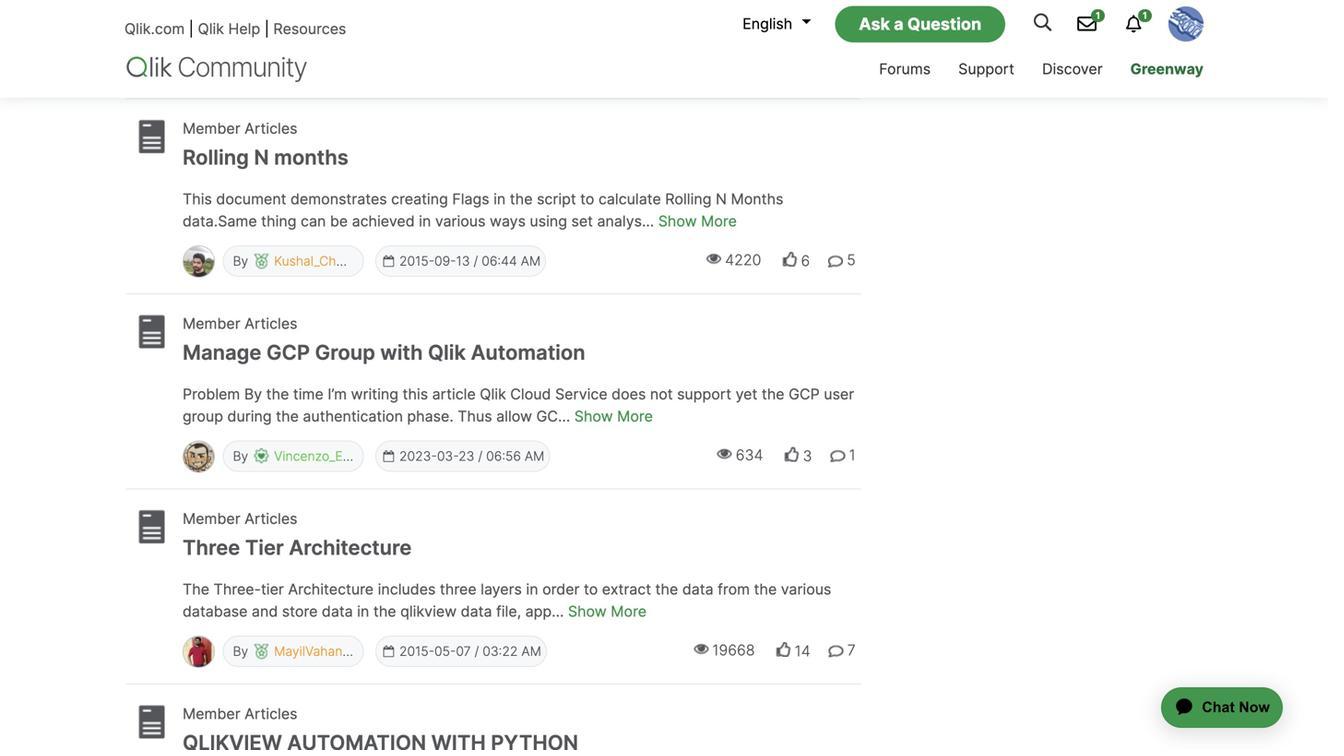 Task type: describe. For each thing, give the bounding box(es) containing it.
mayilvahanan image
[[184, 636, 214, 667]]

qlik.com | qlik help | resources
[[125, 20, 346, 38]]

/ for three tier architecture
[[475, 643, 479, 659]]

kushal_chawda link
[[274, 253, 369, 269]]

14 link
[[795, 641, 817, 661]]

0 vertical spatial qlik
[[198, 20, 224, 38]]

mayilvahanan
[[274, 643, 357, 659]]

support button
[[945, 43, 1029, 98]]

help
[[228, 20, 260, 38]]

an
[[201, 17, 218, 35]]

by for manage
[[233, 448, 252, 464]]

0 vertical spatial is
[[754, 0, 766, 13]]

2015-09-13 / 06:44 am
[[399, 253, 541, 269]]

0 horizontal spatial data
[[322, 602, 353, 620]]

service
[[555, 385, 608, 403]]

manage
[[183, 340, 261, 365]]

/ for rolling n months
[[474, 253, 478, 269]]

discover
[[1042, 60, 1103, 78]]

question
[[908, 14, 982, 34]]

data.same
[[183, 212, 257, 230]]

in down creating
[[419, 212, 431, 230]]

0 horizontal spatial 1
[[849, 446, 856, 464]]

three-
[[214, 580, 261, 598]]

more for three tier architecture
[[611, 602, 647, 620]]

yet
[[736, 385, 758, 403]]

qlikduck image
[[1169, 6, 1204, 42]]

vincenzo_esposito
[[274, 448, 387, 464]]

05-
[[435, 643, 456, 659]]

various inside the three-tier architecture includes three layers in order to extract the data from the various database and store data in the qlikview data file, app...
[[781, 580, 832, 598]]

3 link
[[803, 446, 819, 466]]

tkb image
[[131, 119, 168, 156]]

by for rolling
[[233, 253, 252, 269]]

creating
[[391, 190, 448, 208]]

the right yet
[[762, 385, 785, 403]]

the right the at
[[353, 0, 376, 13]]

mayilvahanan link
[[274, 643, 357, 659]]

resources link
[[273, 20, 346, 38]]

634
[[736, 446, 763, 464]]

months
[[731, 190, 784, 208]]

n inside this document demonstrates creating flags in the script to calculate rolling n months data.same thing can be achieved in various ways using set analys...
[[716, 190, 727, 208]]

the left "s"
[[470, 17, 493, 35]]

am for three tier architecture
[[522, 643, 541, 659]]

gc...
[[536, 407, 570, 425]]

03-
[[437, 448, 459, 464]]

2023-
[[399, 448, 437, 464]]

the down time
[[276, 407, 299, 425]]

the down includes
[[373, 602, 396, 620]]

greenway link
[[1117, 43, 1218, 98]]

this
[[403, 385, 428, 403]]

analys...
[[597, 212, 654, 230]]

time
[[293, 385, 324, 403]]

4 member articles link from the top
[[183, 704, 298, 724]]

vincenzo_esposito link
[[274, 448, 387, 464]]

this document demonstrates creating flags in the script to calculate rolling n months data.same thing can be achieved in various ways using set analys...
[[183, 190, 784, 230]]

like image for three tier architecture
[[776, 642, 791, 657]]

m...
[[522, 17, 547, 35]]

thing
[[261, 212, 297, 230]]

during
[[227, 407, 272, 425]]

4 member from the top
[[183, 705, 240, 723]]

replies image for manage gcp group with qlik automation
[[831, 449, 846, 464]]

addition
[[797, 0, 853, 13]]

months
[[274, 145, 349, 170]]

show more link for rolling n months
[[658, 212, 737, 230]]

employee image
[[253, 448, 269, 464]]

automation
[[471, 340, 586, 365]]

menu bar containing forums
[[752, 43, 1218, 98]]

tier
[[261, 580, 284, 598]]

includes
[[378, 580, 436, 598]]

discover button
[[1029, 43, 1117, 98]]

store
[[282, 602, 318, 620]]

the inside this document demonstrates creating flags in the script to calculate rolling n months data.same thing can be achieved in various ways using set analys...
[[510, 190, 533, 208]]

member for rolling
[[183, 120, 240, 138]]

be
[[330, 212, 348, 230]]

introduction a glance at the labels http and https indicates the only difference is the addition of an s. but is that really the case? while the "s" m...
[[183, 0, 853, 35]]

show more link for three tier architecture
[[568, 602, 647, 620]]

3 tkb image from the top
[[131, 704, 168, 741]]

member articles rolling n months
[[183, 120, 349, 170]]

member articles link for manage
[[183, 314, 298, 334]]

07
[[456, 643, 471, 659]]

qlikview
[[400, 602, 457, 620]]

in up mayilvahanan link on the left
[[357, 602, 369, 620]]

mvp image
[[253, 253, 269, 269]]

the right extract
[[655, 580, 678, 598]]

articles for tier
[[245, 510, 298, 528]]

resources
[[273, 20, 346, 38]]

qlik inside problem by the time i'm writing this article qlik cloud service does not support yet the gcp user group during the authentication phase. thus allow gc...
[[480, 385, 506, 403]]

difference
[[679, 0, 750, 13]]

i'm
[[328, 385, 347, 403]]

a
[[271, 0, 281, 13]]

and inside the three-tier architecture includes three layers in order to extract the data from the various database and store data in the qlikview data file, app...
[[252, 602, 278, 620]]

labels
[[380, 0, 421, 13]]

only
[[646, 0, 675, 13]]

group
[[183, 407, 223, 425]]

this
[[183, 190, 212, 208]]

at
[[336, 0, 349, 13]]

show more for manage gcp group with qlik automation
[[574, 407, 653, 425]]

demonstrates
[[291, 190, 387, 208]]

/ for manage gcp group with qlik automation
[[478, 448, 483, 464]]

order
[[542, 580, 580, 598]]

calculate
[[599, 190, 661, 208]]

1 | from the left
[[189, 20, 194, 38]]

english
[[743, 15, 793, 33]]

three
[[183, 535, 240, 560]]

various inside this document demonstrates creating flags in the script to calculate rolling n months data.same thing can be achieved in various ways using set analys...
[[435, 212, 486, 230]]

show more for three tier architecture
[[568, 602, 647, 620]]

6
[[801, 252, 810, 270]]

show for rolling n months
[[658, 212, 697, 230]]

ways
[[490, 212, 526, 230]]

rolling inside this document demonstrates creating flags in the script to calculate rolling n months data.same thing can be achieved in various ways using set analys...
[[665, 190, 712, 208]]

2015- for three tier architecture
[[399, 643, 435, 659]]

forums button
[[866, 43, 945, 98]]

2015- for rolling n months
[[399, 253, 435, 269]]

writing
[[351, 385, 399, 403]]

introduction
[[183, 0, 267, 13]]

extract
[[602, 580, 651, 598]]

6 link
[[801, 251, 817, 271]]

really
[[315, 17, 352, 35]]

19668
[[713, 641, 755, 659]]

cloud
[[510, 385, 551, 403]]

the right really
[[356, 17, 379, 35]]

tkb image for manage gcp group with qlik automation
[[131, 314, 168, 351]]

4 articles from the top
[[245, 705, 298, 723]]

allow
[[496, 407, 532, 425]]

member articles
[[183, 705, 298, 723]]

articles for gcp
[[245, 315, 298, 333]]

5
[[847, 251, 856, 269]]

mvp image
[[253, 643, 269, 659]]



Task type: locate. For each thing, give the bounding box(es) containing it.
http
[[425, 0, 465, 13]]

1 vertical spatial tkb image
[[131, 509, 168, 546]]

views image left 634
[[717, 447, 732, 461]]

1 vertical spatial /
[[478, 448, 483, 464]]

2 vertical spatial /
[[475, 643, 479, 659]]

member articles link down mvp icon
[[183, 704, 298, 724]]

member for manage
[[183, 315, 240, 333]]

gcp left user
[[789, 385, 820, 403]]

gcp inside problem by the time i'm writing this article qlik cloud service does not support yet the gcp user group during the authentication phase. thus allow gc...
[[789, 385, 820, 403]]

2 articles from the top
[[245, 315, 298, 333]]

architecture up includes
[[289, 535, 412, 560]]

show
[[658, 212, 697, 230], [574, 407, 613, 425], [568, 602, 607, 620]]

show more link up views icon
[[658, 212, 737, 230]]

phase.
[[407, 407, 454, 425]]

1 horizontal spatial qlik
[[428, 340, 466, 365]]

views image for manage gcp group with qlik automation
[[717, 447, 732, 461]]

gcp up time
[[267, 340, 310, 365]]

2023-03-23 / 06:56 am
[[399, 448, 545, 464]]

show more for rolling n months
[[658, 212, 737, 230]]

1 up discover
[[1096, 10, 1101, 21]]

show for manage gcp group with qlik automation
[[574, 407, 613, 425]]

3 articles from the top
[[245, 510, 298, 528]]

1 vertical spatial 2015-
[[399, 643, 435, 659]]

that
[[283, 17, 311, 35]]

am right 03:22
[[522, 643, 541, 659]]

1 vertical spatial like image
[[785, 447, 799, 462]]

views image left 19668
[[694, 642, 709, 656]]

/ right 23
[[478, 448, 483, 464]]

1 articles from the top
[[245, 120, 298, 138]]

1 horizontal spatial gcp
[[789, 385, 820, 403]]

13
[[456, 253, 470, 269]]

2015- left 13
[[399, 253, 435, 269]]

replies image
[[829, 254, 843, 269], [831, 449, 846, 464]]

2 horizontal spatial data
[[682, 580, 714, 598]]

/ right 13
[[474, 253, 478, 269]]

data left from in the bottom right of the page
[[682, 580, 714, 598]]

2 vertical spatial show more link
[[568, 602, 647, 620]]

articles up tier
[[245, 510, 298, 528]]

0 vertical spatial like image
[[783, 252, 797, 267]]

views image for three tier architecture
[[694, 642, 709, 656]]

ask
[[859, 14, 890, 34]]

like image left 6
[[783, 252, 797, 267]]

qlik.com
[[125, 20, 185, 38]]

articles up manage on the top of the page
[[245, 315, 298, 333]]

and inside introduction a glance at the labels http and https indicates the only difference is the addition of an s. but is that really the case? while the "s" m...
[[469, 0, 495, 13]]

09-
[[435, 253, 456, 269]]

various
[[435, 212, 486, 230], [781, 580, 832, 598]]

articles inside member articles rolling n months
[[245, 120, 298, 138]]

articles inside member articles three tier architecture
[[245, 510, 298, 528]]

23
[[459, 448, 475, 464]]

to right order
[[584, 580, 598, 598]]

1 horizontal spatial various
[[781, 580, 832, 598]]

1 vertical spatial is
[[267, 17, 279, 35]]

in up ways on the left top
[[494, 190, 506, 208]]

qlik help link
[[198, 20, 260, 38]]

contributor ii image
[[253, 58, 269, 74]]

/
[[474, 253, 478, 269], [478, 448, 483, 464], [475, 643, 479, 659]]

forums
[[879, 60, 931, 78]]

show more link down extract
[[568, 602, 647, 620]]

1 tkb image from the top
[[131, 314, 168, 351]]

2 vertical spatial am
[[522, 643, 541, 659]]

the left time
[[266, 385, 289, 403]]

support
[[959, 60, 1015, 78]]

rolling right calculate
[[665, 190, 712, 208]]

app...
[[525, 602, 564, 620]]

by left contributor ii 'icon'
[[233, 58, 252, 74]]

n left the months
[[716, 190, 727, 208]]

1 vertical spatial show more link
[[574, 407, 653, 425]]

replies image
[[829, 644, 844, 659]]

thus
[[458, 407, 492, 425]]

from
[[718, 580, 750, 598]]

architecture inside the three-tier architecture includes three layers in order to extract the data from the various database and store data in the qlikview data file, app...
[[288, 580, 374, 598]]

in up app... on the left bottom
[[526, 580, 538, 598]]

1 vertical spatial gcp
[[789, 385, 820, 403]]

3 member articles link from the top
[[183, 509, 298, 529]]

indicates
[[552, 0, 615, 13]]

7
[[848, 641, 856, 659]]

the
[[183, 580, 209, 598]]

case?
[[383, 17, 424, 35]]

more up views icon
[[701, 212, 737, 230]]

3
[[803, 447, 812, 465]]

"s"
[[497, 17, 518, 35]]

qlik right the of at the left top of the page
[[198, 20, 224, 38]]

0 vertical spatial am
[[521, 253, 541, 269]]

am for manage gcp group with qlik automation
[[525, 448, 545, 464]]

show right analys...
[[658, 212, 697, 230]]

shivanaidu image
[[184, 51, 214, 82]]

data right the store
[[322, 602, 353, 620]]

qlik.com link
[[125, 20, 185, 38]]

using
[[530, 212, 567, 230]]

more for rolling n months
[[701, 212, 737, 230]]

0 vertical spatial rolling
[[183, 145, 249, 170]]

0 vertical spatial views image
[[717, 447, 732, 461]]

1 vertical spatial show
[[574, 407, 613, 425]]

show more link
[[658, 212, 737, 230], [574, 407, 653, 425], [568, 602, 647, 620]]

articles up months
[[245, 120, 298, 138]]

show down order
[[568, 602, 607, 620]]

1 member from the top
[[183, 120, 240, 138]]

qlik up article at the bottom
[[428, 340, 466, 365]]

various down flags
[[435, 212, 486, 230]]

06:56
[[486, 448, 521, 464]]

2 member from the top
[[183, 315, 240, 333]]

1 horizontal spatial n
[[716, 190, 727, 208]]

glance
[[285, 0, 331, 13]]

1 vertical spatial architecture
[[288, 580, 374, 598]]

document
[[216, 190, 286, 208]]

am right the 06:44
[[521, 253, 541, 269]]

0 horizontal spatial rolling
[[183, 145, 249, 170]]

member articles link for rolling
[[183, 119, 298, 139]]

0 vertical spatial more
[[701, 212, 737, 230]]

group
[[315, 340, 375, 365]]

gcp inside the member articles manage gcp group with qlik automation
[[267, 340, 310, 365]]

by for three
[[233, 643, 252, 659]]

three tier architecture link
[[183, 535, 860, 560]]

not
[[650, 385, 673, 403]]

0 vertical spatial replies image
[[829, 254, 843, 269]]

qlik up thus
[[480, 385, 506, 403]]

show more down does
[[574, 407, 653, 425]]

english button
[[734, 8, 811, 40]]

2 vertical spatial like image
[[776, 642, 791, 657]]

2 horizontal spatial qlik
[[480, 385, 506, 403]]

0 vertical spatial show more link
[[658, 212, 737, 230]]

0 vertical spatial 2015-
[[399, 253, 435, 269]]

show more up views icon
[[658, 212, 737, 230]]

authentication
[[303, 407, 403, 425]]

manage gcp group with qlik automation link
[[183, 340, 860, 365]]

kushal_chawda image
[[184, 246, 214, 277]]

support
[[677, 385, 732, 403]]

by left mvp icon
[[233, 643, 252, 659]]

am for rolling n months
[[521, 253, 541, 269]]

like image for rolling n months
[[783, 252, 797, 267]]

https
[[499, 0, 548, 13]]

set
[[571, 212, 593, 230]]

1 vertical spatial am
[[525, 448, 545, 464]]

problem by the time i'm writing this article qlik cloud service does not support yet the gcp user group during the authentication phase. thus allow gc...
[[183, 385, 854, 425]]

menu bar
[[752, 43, 1218, 98]]

like image
[[783, 252, 797, 267], [785, 447, 799, 462], [776, 642, 791, 657]]

0 vertical spatial n
[[254, 145, 269, 170]]

2015-05-07 / 03:22 am
[[399, 643, 541, 659]]

greenway
[[1131, 60, 1204, 78]]

0 vertical spatial architecture
[[289, 535, 412, 560]]

rolling up this
[[183, 145, 249, 170]]

1 vertical spatial more
[[617, 407, 653, 425]]

tkb image left three
[[131, 509, 168, 546]]

1 2015- from the top
[[399, 253, 435, 269]]

data down three
[[461, 602, 492, 620]]

kushal_chawda
[[274, 253, 369, 269]]

1 vertical spatial n
[[716, 190, 727, 208]]

1 vertical spatial replies image
[[831, 449, 846, 464]]

n
[[254, 145, 269, 170], [716, 190, 727, 208]]

am right 06:56
[[525, 448, 545, 464]]

/ right 07 at bottom
[[475, 643, 479, 659]]

1 horizontal spatial data
[[461, 602, 492, 620]]

0 vertical spatial to
[[580, 190, 595, 208]]

three
[[440, 580, 477, 598]]

more down does
[[617, 407, 653, 425]]

0 horizontal spatial and
[[252, 602, 278, 620]]

more down extract
[[611, 602, 647, 620]]

member inside the member articles manage gcp group with qlik automation
[[183, 315, 240, 333]]

qlik inside the member articles manage gcp group with qlik automation
[[428, 340, 466, 365]]

1 vertical spatial to
[[584, 580, 598, 598]]

0 vertical spatial various
[[435, 212, 486, 230]]

to inside the three-tier architecture includes three layers in order to extract the data from the various database and store data in the qlikview data file, app...
[[584, 580, 598, 598]]

data
[[682, 580, 714, 598], [322, 602, 353, 620], [461, 602, 492, 620]]

by up during
[[244, 385, 262, 403]]

member down qlik image
[[183, 120, 240, 138]]

0 vertical spatial show more
[[658, 212, 737, 230]]

to up set
[[580, 190, 595, 208]]

shivanaidu
[[274, 58, 342, 74]]

2 | from the left
[[264, 20, 269, 38]]

1 vertical spatial views image
[[694, 642, 709, 656]]

flags
[[452, 190, 490, 208]]

0 horizontal spatial qlik
[[198, 20, 224, 38]]

2 vertical spatial tkb image
[[131, 704, 168, 741]]

member up manage on the top of the page
[[183, 315, 240, 333]]

member
[[183, 120, 240, 138], [183, 315, 240, 333], [183, 510, 240, 528], [183, 705, 240, 723]]

03:22
[[483, 643, 518, 659]]

file,
[[496, 602, 521, 620]]

2015- down qlikview
[[399, 643, 435, 659]]

0 horizontal spatial various
[[435, 212, 486, 230]]

layers
[[481, 580, 522, 598]]

to inside this document demonstrates creating flags in the script to calculate rolling n months data.same thing can be achieved in various ways using set analys...
[[580, 190, 595, 208]]

the right from in the bottom right of the page
[[754, 580, 777, 598]]

1 vertical spatial show more
[[574, 407, 653, 425]]

member articles link up manage on the top of the page
[[183, 314, 298, 334]]

the left the only
[[619, 0, 642, 13]]

by inside problem by the time i'm writing this article qlik cloud service does not support yet the gcp user group during the authentication phase. thus allow gc...
[[244, 385, 262, 403]]

1 vertical spatial various
[[781, 580, 832, 598]]

to
[[580, 190, 595, 208], [584, 580, 598, 598]]

is up english
[[754, 0, 766, 13]]

n up 'document'
[[254, 145, 269, 170]]

| right but
[[264, 20, 269, 38]]

|
[[189, 20, 194, 38], [264, 20, 269, 38]]

| left an at the top
[[189, 20, 194, 38]]

articles for n
[[245, 120, 298, 138]]

articles inside the member articles manage gcp group with qlik automation
[[245, 315, 298, 333]]

by
[[233, 58, 252, 74], [233, 253, 252, 269], [244, 385, 262, 403], [233, 448, 252, 464], [233, 643, 252, 659]]

tkb image left the 'member articles'
[[131, 704, 168, 741]]

1
[[1096, 10, 1101, 21], [1143, 10, 1148, 21], [849, 446, 856, 464]]

member articles link down qlik image
[[183, 119, 298, 139]]

2 vertical spatial show more
[[568, 602, 647, 620]]

tier
[[245, 535, 284, 560]]

show more link down does
[[574, 407, 653, 425]]

of
[[183, 17, 197, 35]]

1 horizontal spatial |
[[264, 20, 269, 38]]

0 horizontal spatial views image
[[694, 642, 709, 656]]

but
[[240, 17, 263, 35]]

the
[[353, 0, 376, 13], [619, 0, 642, 13], [770, 0, 793, 13], [356, 17, 379, 35], [470, 17, 493, 35], [510, 190, 533, 208], [266, 385, 289, 403], [762, 385, 785, 403], [276, 407, 299, 425], [655, 580, 678, 598], [754, 580, 777, 598], [373, 602, 396, 620]]

more for manage gcp group with qlik automation
[[617, 407, 653, 425]]

1 vertical spatial rolling
[[665, 190, 712, 208]]

1 horizontal spatial 1
[[1096, 10, 1101, 21]]

2 vertical spatial more
[[611, 602, 647, 620]]

n inside member articles rolling n months
[[254, 145, 269, 170]]

vincenzo_esposito image
[[184, 441, 214, 472]]

by left mvp image
[[233, 253, 252, 269]]

problem
[[183, 385, 240, 403]]

1 right 3 link
[[849, 446, 856, 464]]

2 vertical spatial show
[[568, 602, 607, 620]]

0 vertical spatial /
[[474, 253, 478, 269]]

architecture inside member articles three tier architecture
[[289, 535, 412, 560]]

3 member from the top
[[183, 510, 240, 528]]

2 member articles link from the top
[[183, 314, 298, 334]]

like image left 14 at right bottom
[[776, 642, 791, 657]]

rolling
[[183, 145, 249, 170], [665, 190, 712, 208]]

14
[[795, 642, 811, 660]]

tkb image left manage on the top of the page
[[131, 314, 168, 351]]

show for three tier architecture
[[568, 602, 607, 620]]

like image left 3
[[785, 447, 799, 462]]

show down service
[[574, 407, 613, 425]]

member down mayilvahanan icon
[[183, 705, 240, 723]]

0 horizontal spatial n
[[254, 145, 269, 170]]

replies image left 5
[[829, 254, 843, 269]]

1 vertical spatial and
[[252, 602, 278, 620]]

database
[[183, 602, 248, 620]]

the three-tier architecture includes three layers in order to extract the data from the various database and store data in the qlikview data file, app...
[[183, 580, 832, 620]]

member articles link for three
[[183, 509, 298, 529]]

like image for manage gcp group with qlik automation
[[785, 447, 799, 462]]

1 left qlikduck icon
[[1143, 10, 1148, 21]]

views image
[[717, 447, 732, 461], [694, 642, 709, 656]]

and right http on the left of page
[[469, 0, 495, 13]]

various up 14 at right bottom
[[781, 580, 832, 598]]

member up three
[[183, 510, 240, 528]]

member inside member articles three tier architecture
[[183, 510, 240, 528]]

qlik image
[[125, 55, 309, 83]]

with
[[380, 340, 423, 365]]

more
[[701, 212, 737, 230], [617, 407, 653, 425], [611, 602, 647, 620]]

the up english
[[770, 0, 793, 13]]

0 vertical spatial show
[[658, 212, 697, 230]]

1 horizontal spatial views image
[[717, 447, 732, 461]]

ask a question link
[[835, 6, 1006, 42]]

views image
[[707, 252, 721, 266]]

qlik
[[198, 20, 224, 38], [428, 340, 466, 365], [480, 385, 506, 403]]

0 horizontal spatial is
[[267, 17, 279, 35]]

rolling n months link
[[183, 145, 860, 170]]

1 member articles link from the top
[[183, 119, 298, 139]]

and down "tier"
[[252, 602, 278, 620]]

tkb image
[[131, 314, 168, 351], [131, 509, 168, 546], [131, 704, 168, 741]]

1 horizontal spatial and
[[469, 0, 495, 13]]

2 horizontal spatial 1
[[1143, 10, 1148, 21]]

by left employee image
[[233, 448, 252, 464]]

0 horizontal spatial |
[[189, 20, 194, 38]]

articles down mvp icon
[[245, 705, 298, 723]]

achieved
[[352, 212, 415, 230]]

2 2015- from the top
[[399, 643, 435, 659]]

0 vertical spatial gcp
[[267, 340, 310, 365]]

member articles link up tier
[[183, 509, 298, 529]]

architecture up the store
[[288, 580, 374, 598]]

application
[[1118, 665, 1305, 750]]

0 vertical spatial and
[[469, 0, 495, 13]]

the up ways on the left top
[[510, 190, 533, 208]]

tkb image for three tier architecture
[[131, 509, 168, 546]]

0 horizontal spatial gcp
[[267, 340, 310, 365]]

2 vertical spatial qlik
[[480, 385, 506, 403]]

member for three
[[183, 510, 240, 528]]

member inside member articles rolling n months
[[183, 120, 240, 138]]

replies image for rolling n months
[[829, 254, 843, 269]]

show more link for manage gcp group with qlik automation
[[574, 407, 653, 425]]

1 vertical spatial qlik
[[428, 340, 466, 365]]

2 tkb image from the top
[[131, 509, 168, 546]]

show more down extract
[[568, 602, 647, 620]]

1 horizontal spatial rolling
[[665, 190, 712, 208]]

is down a
[[267, 17, 279, 35]]

0 vertical spatial tkb image
[[131, 314, 168, 351]]

1 horizontal spatial is
[[754, 0, 766, 13]]

replies image right 3 link
[[831, 449, 846, 464]]

rolling inside member articles rolling n months
[[183, 145, 249, 170]]



Task type: vqa. For each thing, say whether or not it's contained in the screenshot.
they at the right bottom of page
no



